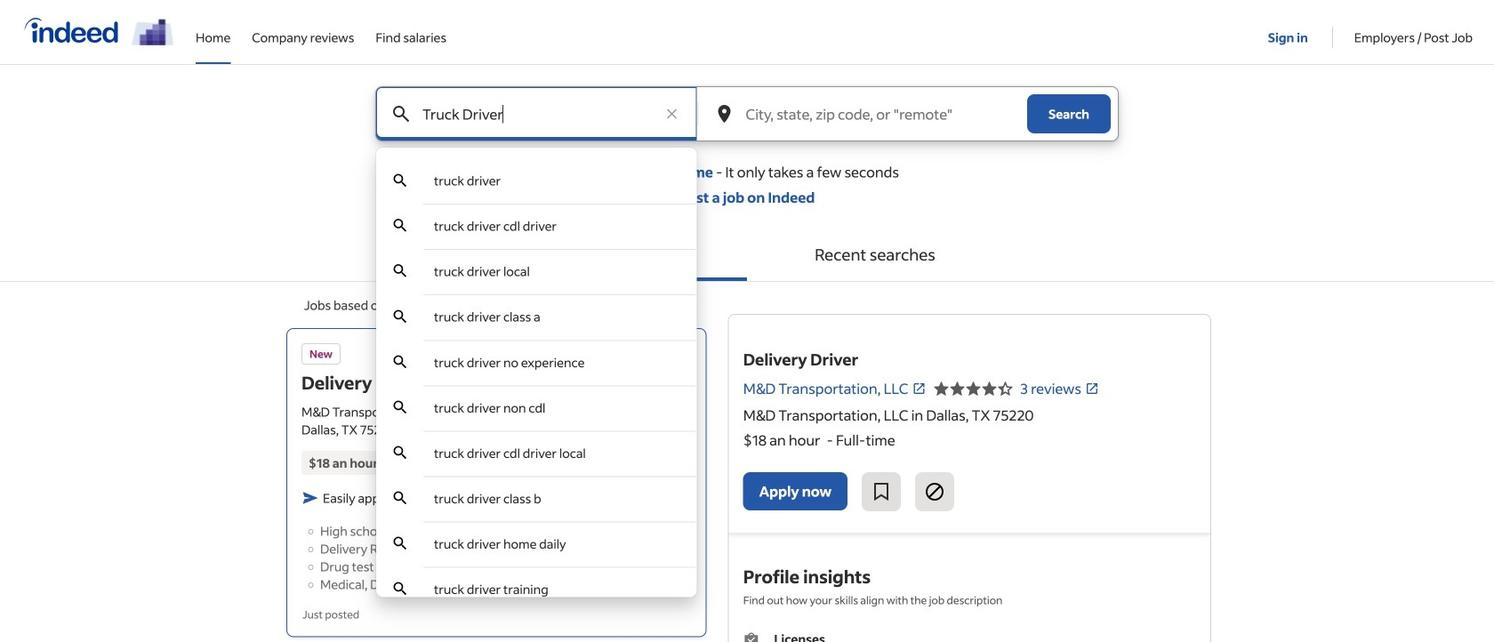 Task type: vqa. For each thing, say whether or not it's contained in the screenshot.
the right your
no



Task type: locate. For each thing, give the bounding box(es) containing it.
main content
[[0, 86, 1494, 642]]

group
[[659, 337, 698, 376]]

save this job image
[[871, 481, 892, 503]]

licenses group
[[743, 630, 1196, 642]]

m&d transportation, llc (opens in a new tab) image
[[912, 382, 926, 396]]

tab list
[[0, 228, 1494, 282]]

at indeed, we're committed to increasing representation of women at all levels of indeed's global workforce to at least 50% by 2030 image
[[132, 19, 174, 45]]

4.3 out of five stars rating image
[[453, 404, 486, 420]]

4.3 out of 5 stars. link to 3 reviews company ratings (opens in a new tab) image
[[1085, 382, 1099, 396]]

not interested image
[[924, 481, 946, 503]]

None search field
[[361, 86, 1133, 612]]

4.3 out of 5 stars image
[[933, 378, 1014, 399]]



Task type: describe. For each thing, give the bounding box(es) containing it.
Edit location text field
[[742, 87, 1020, 141]]

search: Job title, keywords, or company text field
[[419, 87, 654, 141]]

clear what input image
[[663, 105, 681, 123]]

search suggestions list box
[[376, 158, 697, 612]]



